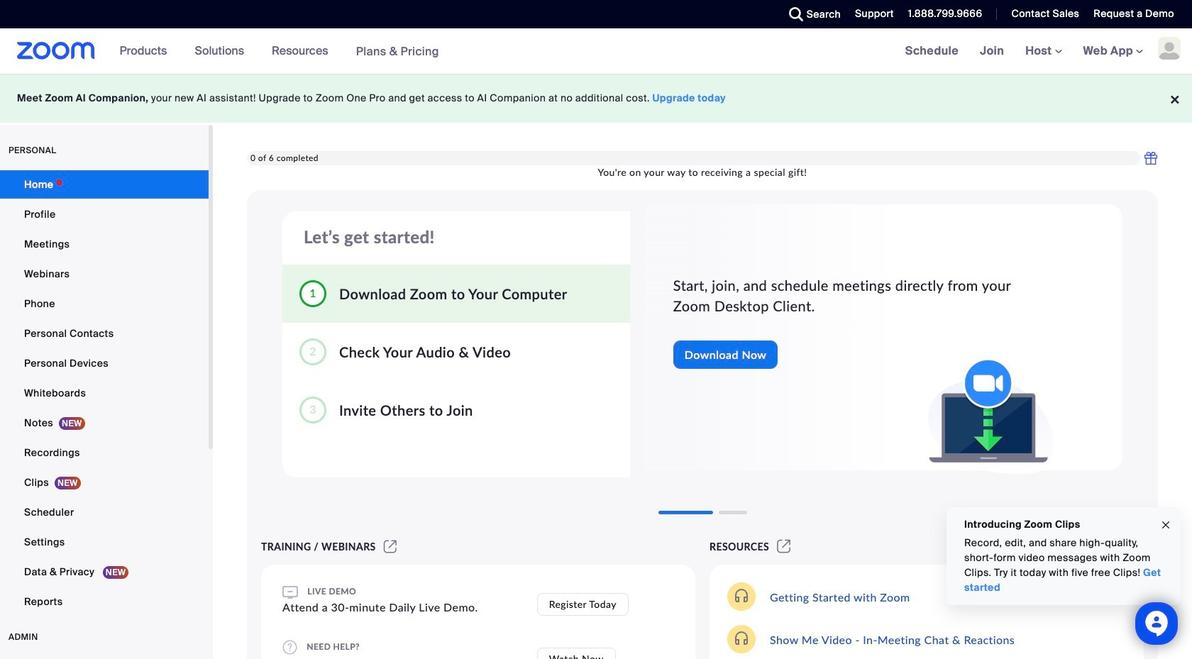 Task type: vqa. For each thing, say whether or not it's contained in the screenshot.
The More Options For Kendall Parks 3/19/2024, 4:28:20 Pm icon
no



Task type: locate. For each thing, give the bounding box(es) containing it.
window new image
[[382, 541, 399, 553]]

profile picture image
[[1158, 37, 1181, 60]]

product information navigation
[[109, 28, 450, 75]]

footer
[[0, 74, 1193, 123]]

personal menu menu
[[0, 170, 209, 618]]

banner
[[0, 28, 1193, 75]]



Task type: describe. For each thing, give the bounding box(es) containing it.
close image
[[1161, 517, 1172, 533]]

window new image
[[775, 541, 793, 553]]

meetings navigation
[[895, 28, 1193, 75]]

zoom logo image
[[17, 42, 95, 60]]



